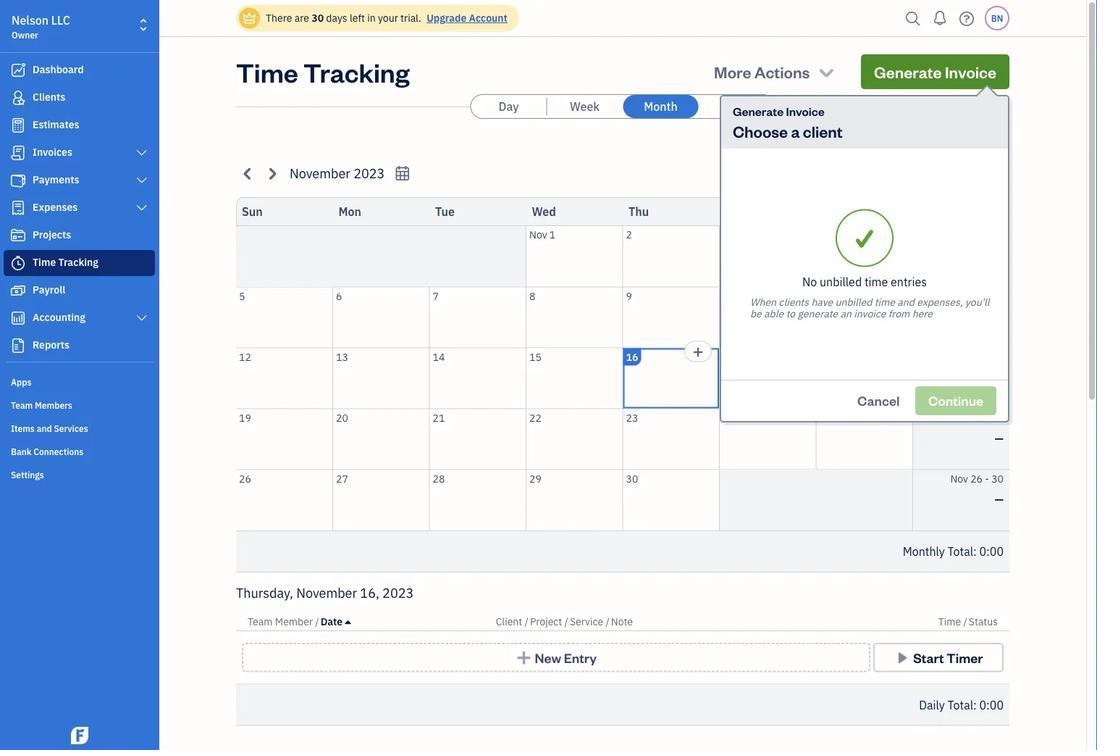 Task type: locate. For each thing, give the bounding box(es) containing it.
30 inside nov 26 - 30 —
[[992, 472, 1004, 485]]

1 vertical spatial time
[[33, 255, 56, 269]]

1 vertical spatial chevron large down image
[[135, 175, 149, 186]]

30 inside button
[[627, 472, 639, 485]]

2 25 from the left
[[992, 411, 1004, 424]]

0 horizontal spatial tracking
[[58, 255, 99, 269]]

0:00 for daily total : 0:00
[[980, 697, 1004, 712]]

reports
[[33, 338, 70, 351]]

1 horizontal spatial time
[[236, 54, 298, 89]]

1 / from the left
[[315, 615, 319, 628]]

5 inside button
[[239, 289, 245, 303]]

26 inside button
[[239, 472, 251, 485]]

time down there
[[236, 54, 298, 89]]

— up monthly total : 0:00
[[995, 491, 1004, 507]]

: right daily
[[974, 697, 977, 712]]

team down the apps
[[11, 399, 33, 411]]

30 down nov 19 - 25 —
[[992, 472, 1004, 485]]

5 right expenses,
[[977, 289, 983, 303]]

7
[[433, 289, 439, 303]]

1 horizontal spatial 25
[[992, 411, 1004, 424]]

— inside nov 19 - 25 —
[[995, 430, 1004, 446]]

0 horizontal spatial and
[[37, 422, 52, 434]]

- for nov 5 - 11
[[986, 289, 990, 303]]

1 vertical spatial and
[[37, 422, 52, 434]]

account
[[469, 11, 508, 25]]

1 vertical spatial team
[[248, 615, 273, 628]]

clients
[[33, 90, 65, 104]]

time tracking link
[[4, 250, 155, 276]]

2 26 from the left
[[971, 472, 983, 485]]

thursday, november 16, 2023
[[236, 584, 414, 601]]

time / status
[[939, 615, 999, 628]]

3 button
[[720, 226, 816, 287]]

0 vertical spatial time tracking
[[236, 54, 410, 89]]

0 horizontal spatial 19
[[239, 411, 251, 424]]

invoice inside button
[[946, 61, 997, 82]]

: right 'monthly'
[[974, 544, 977, 559]]

time tracking down days
[[236, 54, 410, 89]]

1 horizontal spatial 30
[[627, 472, 639, 485]]

total right 'monthly'
[[948, 544, 974, 559]]

26 down nov 19 - 25 —
[[971, 472, 983, 485]]

bn
[[992, 12, 1004, 24]]

play image
[[895, 650, 911, 665]]

17 button
[[720, 348, 816, 408]]

1 horizontal spatial team
[[248, 615, 273, 628]]

monthly total : 0:00
[[904, 544, 1004, 559]]

month
[[644, 99, 678, 114]]

0 vertical spatial tracking
[[304, 54, 410, 89]]

nov for nov 26 - 30 —
[[951, 472, 969, 485]]

go to help image
[[956, 8, 979, 29]]

nov inside button
[[530, 228, 548, 241]]

23
[[627, 411, 639, 424]]

chevron large down image inside payments link
[[135, 175, 149, 186]]

/ left status link
[[964, 615, 968, 628]]

expenses,
[[918, 295, 964, 308]]

2 — from the top
[[995, 430, 1004, 446]]

17
[[723, 350, 735, 363]]

generate invoice choose a client
[[733, 103, 843, 141]]

25 inside button
[[820, 411, 832, 424]]

entries
[[891, 274, 928, 289]]

26 down 19 button at the left of page
[[239, 472, 251, 485]]

0 horizontal spatial 11
[[820, 289, 832, 303]]

0 horizontal spatial 26
[[239, 472, 251, 485]]

/
[[315, 615, 319, 628], [525, 615, 529, 628], [565, 615, 569, 628], [606, 615, 610, 628], [964, 615, 968, 628]]

:
[[974, 544, 977, 559], [974, 697, 977, 712]]

invoice inside generate invoice choose a client
[[787, 103, 825, 118]]

generate inside generate invoice button
[[875, 61, 943, 82]]

1 vertical spatial time tracking
[[33, 255, 99, 269]]

chevron large down image inside invoices link
[[135, 147, 149, 159]]

time tracking
[[236, 54, 410, 89], [33, 255, 99, 269]]

: for daily total
[[974, 697, 977, 712]]

time left status link
[[939, 615, 962, 628]]

3 chevron large down image from the top
[[135, 312, 149, 324]]

no
[[803, 274, 818, 289]]

14 button
[[430, 348, 526, 408]]

0 vertical spatial team
[[11, 399, 33, 411]]

1 vertical spatial -
[[986, 411, 990, 424]]

2 chevron large down image from the top
[[135, 175, 149, 186]]

members
[[35, 399, 72, 411]]

0 vertical spatial chevron large down image
[[135, 147, 149, 159]]

member
[[275, 615, 313, 628]]

11 right you'll
[[992, 289, 1004, 303]]

1 - from the top
[[986, 289, 990, 303]]

1 vertical spatial :
[[974, 697, 977, 712]]

— up nov 26 - 30 —
[[995, 430, 1004, 446]]

november right next month image
[[290, 165, 351, 182]]

6 button
[[333, 287, 429, 347]]

0 vertical spatial time
[[236, 54, 298, 89]]

5
[[239, 289, 245, 303], [977, 289, 983, 303]]

2 / from the left
[[525, 615, 529, 628]]

1 total from the top
[[948, 544, 974, 559]]

0 vertical spatial generate
[[875, 61, 943, 82]]

27 button
[[333, 470, 429, 530]]

1 vertical spatial 2023
[[383, 584, 414, 601]]

1 19 from the left
[[239, 411, 251, 424]]

when
[[751, 295, 777, 308]]

start
[[914, 649, 945, 666]]

0 vertical spatial 0:00
[[980, 544, 1004, 559]]

11 button
[[817, 287, 913, 347]]

4 / from the left
[[606, 615, 610, 628]]

to
[[787, 307, 796, 320]]

generate up choose
[[733, 103, 784, 118]]

november
[[290, 165, 351, 182], [297, 584, 357, 601]]

3 - from the top
[[986, 472, 990, 485]]

1 horizontal spatial invoice
[[946, 61, 997, 82]]

team down 'thursday,'
[[248, 615, 273, 628]]

1 5 from the left
[[239, 289, 245, 303]]

0 vertical spatial unbilled
[[820, 274, 863, 289]]

chevrondown image
[[817, 62, 837, 82]]

unbilled right have
[[836, 295, 873, 308]]

previous month image
[[240, 165, 257, 182]]

0 vertical spatial and
[[898, 295, 915, 308]]

are
[[295, 11, 309, 25]]

1 vertical spatial 0:00
[[980, 697, 1004, 712]]

chevron large down image
[[135, 202, 149, 214]]

date
[[321, 615, 343, 628]]

time right timer icon
[[33, 255, 56, 269]]

invoice image
[[9, 146, 27, 160]]

generate for generate invoice choose a client
[[733, 103, 784, 118]]

total right daily
[[948, 697, 974, 712]]

24
[[723, 411, 735, 424]]

left
[[350, 11, 365, 25]]

2
[[627, 228, 633, 241]]

accounting
[[33, 311, 85, 324]]

- inside nov 19 - 25 —
[[986, 411, 990, 424]]

1 vertical spatial unbilled
[[836, 295, 873, 308]]

0 vertical spatial time
[[865, 274, 889, 289]]

dashboard
[[33, 63, 84, 76]]

0:00 down nov 26 - 30 —
[[980, 544, 1004, 559]]

/ left date
[[315, 615, 319, 628]]

13
[[336, 350, 348, 363]]

9 button
[[624, 287, 720, 347]]

project image
[[9, 228, 27, 243]]

time tracking down projects link
[[33, 255, 99, 269]]

november up date
[[297, 584, 357, 601]]

2023 left choose a date icon
[[354, 165, 385, 182]]

2 total from the top
[[948, 697, 974, 712]]

generate invoice
[[875, 61, 997, 82]]

2 0:00 from the top
[[980, 697, 1004, 712]]

you'll
[[966, 295, 990, 308]]

0 horizontal spatial 5
[[239, 289, 245, 303]]

tracking down the left
[[304, 54, 410, 89]]

tracking down projects link
[[58, 255, 99, 269]]

team member /
[[248, 615, 319, 628]]

nov inside nov 26 - 30 —
[[951, 472, 969, 485]]

1 horizontal spatial 11
[[992, 289, 1004, 303]]

2 vertical spatial —
[[995, 491, 1004, 507]]

1 horizontal spatial 26
[[971, 472, 983, 485]]

1 chevron large down image from the top
[[135, 147, 149, 159]]

0 vertical spatial invoice
[[946, 61, 997, 82]]

25 button
[[817, 409, 913, 469]]

6
[[336, 289, 342, 303]]

upgrade account link
[[424, 11, 508, 25]]

- inside nov 26 - 30 —
[[986, 472, 990, 485]]

0:00 down "timer"
[[980, 697, 1004, 712]]

3 — from the top
[[995, 491, 1004, 507]]

dashboard image
[[9, 63, 27, 78]]

team for team members
[[11, 399, 33, 411]]

2 vertical spatial chevron large down image
[[135, 312, 149, 324]]

1 vertical spatial —
[[995, 430, 1004, 446]]

2023
[[354, 165, 385, 182], [383, 584, 414, 601]]

caretup image
[[345, 616, 351, 628]]

project
[[530, 615, 563, 628]]

/ left service
[[565, 615, 569, 628]]

/ right client
[[525, 615, 529, 628]]

0 vertical spatial total
[[948, 544, 974, 559]]

generate down search icon on the top
[[875, 61, 943, 82]]

here
[[913, 307, 933, 320]]

2 horizontal spatial 30
[[992, 472, 1004, 485]]

1 25 from the left
[[820, 411, 832, 424]]

team inside main element
[[11, 399, 33, 411]]

chevron large down image for accounting
[[135, 312, 149, 324]]

time up invoice
[[865, 274, 889, 289]]

and
[[898, 295, 915, 308], [37, 422, 52, 434]]

— inside nov 26 - 30 —
[[995, 491, 1004, 507]]

2 vertical spatial time
[[939, 615, 962, 628]]

payment image
[[9, 173, 27, 188]]

1 horizontal spatial 19
[[971, 411, 983, 424]]

1 vertical spatial total
[[948, 697, 974, 712]]

22
[[530, 411, 542, 424]]

2023 right 16,
[[383, 584, 414, 601]]

0 horizontal spatial 25
[[820, 411, 832, 424]]

0 vertical spatial —
[[995, 370, 1004, 385]]

bank
[[11, 446, 32, 457]]

- right expenses,
[[986, 289, 990, 303]]

0 vertical spatial -
[[986, 289, 990, 303]]

invoices link
[[4, 140, 155, 166]]

invoice down go to help image
[[946, 61, 997, 82]]

thursday,
[[236, 584, 293, 601]]

0 horizontal spatial team
[[11, 399, 33, 411]]

23 button
[[624, 409, 720, 469]]

invoice up a
[[787, 103, 825, 118]]

day link
[[471, 95, 547, 118]]

1 26 from the left
[[239, 472, 251, 485]]

unbilled
[[820, 274, 863, 289], [836, 295, 873, 308]]

items
[[11, 422, 35, 434]]

19 up nov 26 - 30 —
[[971, 411, 983, 424]]

1 vertical spatial generate
[[733, 103, 784, 118]]

new
[[535, 649, 562, 666]]

—
[[995, 370, 1004, 385], [995, 430, 1004, 446], [995, 491, 1004, 507]]

unbilled up have
[[820, 274, 863, 289]]

total for monthly total
[[948, 544, 974, 559]]

team members link
[[4, 394, 155, 415]]

19 down 12 button
[[239, 411, 251, 424]]

tracking inside main element
[[58, 255, 99, 269]]

1 vertical spatial invoice
[[787, 103, 825, 118]]

expenses
[[33, 200, 78, 214]]

monthly
[[904, 544, 946, 559]]

1
[[550, 228, 556, 241]]

more actions
[[715, 61, 810, 82]]

2 button
[[624, 226, 720, 287]]

1 horizontal spatial 5
[[977, 289, 983, 303]]

and right items
[[37, 422, 52, 434]]

/ left note
[[606, 615, 610, 628]]

1 vertical spatial time
[[875, 295, 896, 308]]

0 horizontal spatial generate
[[733, 103, 784, 118]]

24 button
[[720, 409, 816, 469]]

1 horizontal spatial generate
[[875, 61, 943, 82]]

1 horizontal spatial and
[[898, 295, 915, 308]]

1 vertical spatial tracking
[[58, 255, 99, 269]]

week link
[[548, 95, 623, 118]]

0 vertical spatial :
[[974, 544, 977, 559]]

0 horizontal spatial time tracking
[[33, 255, 99, 269]]

1 0:00 from the top
[[980, 544, 1004, 559]]

2 vertical spatial -
[[986, 472, 990, 485]]

hours logged by
[[829, 139, 906, 152]]

1 11 from the left
[[820, 289, 832, 303]]

3 / from the left
[[565, 615, 569, 628]]

1 : from the top
[[974, 544, 977, 559]]

30 right are
[[312, 11, 324, 25]]

chevron large down image
[[135, 147, 149, 159], [135, 175, 149, 186], [135, 312, 149, 324]]

— up nov 19 - 25 —
[[995, 370, 1004, 385]]

1 — from the top
[[995, 370, 1004, 385]]

owner
[[12, 29, 38, 41]]

nov for nov 19 - 25 —
[[951, 411, 969, 424]]

nov
[[530, 228, 548, 241], [957, 289, 975, 303], [951, 411, 969, 424], [951, 472, 969, 485]]

0 horizontal spatial 30
[[312, 11, 324, 25]]

2 : from the top
[[974, 697, 977, 712]]

there
[[266, 11, 292, 25]]

client
[[496, 615, 523, 628]]

0:00 for monthly total : 0:00
[[980, 544, 1004, 559]]

2 - from the top
[[986, 411, 990, 424]]

no unbilled time entries when clients have unbilled time and expenses, you'll be able to generate an invoice from here
[[751, 274, 990, 320]]

invoice for generate invoice choose a client
[[787, 103, 825, 118]]

start timer button
[[874, 643, 1004, 672]]

19 inside button
[[239, 411, 251, 424]]

0 horizontal spatial invoice
[[787, 103, 825, 118]]

by
[[894, 139, 906, 152]]

- down nov 19 - 25 —
[[986, 472, 990, 485]]

28 button
[[430, 470, 526, 530]]

2 19 from the left
[[971, 411, 983, 424]]

nov inside nov 19 - 25 —
[[951, 411, 969, 424]]

and down entries
[[898, 295, 915, 308]]

30 down 23 button
[[627, 472, 639, 485]]

time down entries
[[875, 295, 896, 308]]

5 up 12
[[239, 289, 245, 303]]

0 horizontal spatial time
[[33, 255, 56, 269]]

- up nov 26 - 30 —
[[986, 411, 990, 424]]

nelson
[[12, 13, 49, 28]]

2 11 from the left
[[992, 289, 1004, 303]]

11 up generate
[[820, 289, 832, 303]]

chart image
[[9, 311, 27, 325]]

generate inside generate invoice choose a client
[[733, 103, 784, 118]]



Task type: describe. For each thing, give the bounding box(es) containing it.
26 button
[[236, 470, 333, 530]]

nov 5 - 11
[[957, 289, 1004, 303]]

days
[[326, 11, 348, 25]]

— for nov 26 - 30 —
[[995, 491, 1004, 507]]

0 vertical spatial november
[[290, 165, 351, 182]]

note
[[611, 615, 633, 628]]

estimates link
[[4, 112, 155, 138]]

expense image
[[9, 201, 27, 215]]

2 5 from the left
[[977, 289, 983, 303]]

— for nov 19 - 25 —
[[995, 430, 1004, 446]]

16,
[[360, 584, 380, 601]]

generate for generate invoice
[[875, 61, 943, 82]]

status link
[[969, 615, 999, 628]]

mon
[[339, 204, 362, 219]]

services
[[54, 422, 88, 434]]

team for team member /
[[248, 615, 273, 628]]

12
[[239, 350, 251, 363]]

bn button
[[986, 6, 1010, 30]]

nov 1
[[530, 228, 556, 241]]

chevron large down image for payments
[[135, 175, 149, 186]]

wed
[[532, 204, 556, 219]]

plus image
[[516, 650, 533, 665]]

client
[[804, 121, 843, 141]]

start timer
[[914, 649, 984, 666]]

logged
[[859, 139, 892, 152]]

project link
[[530, 615, 565, 628]]

cancel
[[858, 392, 900, 409]]

29 button
[[527, 470, 623, 530]]

chevron large down image for invoices
[[135, 147, 149, 159]]

choose a date image
[[394, 165, 411, 182]]

0 vertical spatial 2023
[[354, 165, 385, 182]]

2 horizontal spatial time
[[939, 615, 962, 628]]

- for nov 19 - 25 —
[[986, 411, 990, 424]]

nov 26 - 30 —
[[951, 472, 1004, 507]]

month link
[[624, 95, 699, 118]]

upgrade
[[427, 11, 467, 25]]

invoices
[[33, 145, 72, 159]]

note link
[[611, 615, 633, 628]]

in
[[368, 11, 376, 25]]

week
[[570, 99, 600, 114]]

have
[[812, 295, 834, 308]]

connections
[[34, 446, 84, 457]]

10 button
[[720, 287, 816, 347]]

main element
[[0, 0, 196, 750]]

sun
[[242, 204, 263, 219]]

payments link
[[4, 167, 155, 193]]

and inside no unbilled time entries when clients have unbilled time and expenses, you'll be able to generate an invoice from here
[[898, 295, 915, 308]]

nov 19 - 25 —
[[951, 411, 1004, 446]]

19 inside nov 19 - 25 —
[[971, 411, 983, 424]]

invoice for generate invoice
[[946, 61, 997, 82]]

- for nov 26 - 30 —
[[986, 472, 990, 485]]

a
[[792, 121, 800, 141]]

add a time entry image
[[693, 343, 704, 361]]

an
[[841, 307, 852, 320]]

: for monthly total
[[974, 544, 977, 559]]

5 / from the left
[[964, 615, 968, 628]]

notifications image
[[929, 4, 952, 33]]

daily
[[920, 697, 946, 712]]

apps link
[[4, 370, 155, 392]]

crown image
[[242, 11, 257, 26]]

26 inside nov 26 - 30 —
[[971, 472, 983, 485]]

search image
[[902, 8, 925, 29]]

clients
[[779, 295, 810, 308]]

1 horizontal spatial tracking
[[304, 54, 410, 89]]

next month image
[[264, 165, 280, 182]]

client image
[[9, 91, 27, 105]]

15 button
[[527, 348, 623, 408]]

apps
[[11, 376, 31, 388]]

1 horizontal spatial time tracking
[[236, 54, 410, 89]]

status
[[969, 615, 999, 628]]

client / project / service / note
[[496, 615, 633, 628]]

nov 1 button
[[527, 226, 623, 287]]

11 inside button
[[820, 289, 832, 303]]

25 inside nov 19 - 25 —
[[992, 411, 1004, 424]]

settings
[[11, 469, 44, 480]]

21 button
[[430, 409, 526, 469]]

freshbooks image
[[68, 727, 91, 744]]

money image
[[9, 283, 27, 298]]

8 button
[[527, 287, 623, 347]]

there are 30 days left in your trial. upgrade account
[[266, 11, 508, 25]]

time inside main element
[[33, 255, 56, 269]]

dashboard link
[[4, 57, 155, 83]]

trial.
[[401, 11, 422, 25]]

items and services
[[11, 422, 88, 434]]

projects link
[[4, 222, 155, 249]]

team members
[[11, 399, 72, 411]]

bank connections link
[[4, 440, 155, 462]]

cancel button
[[845, 386, 913, 415]]

more
[[715, 61, 752, 82]]

15
[[530, 350, 542, 363]]

day
[[499, 99, 519, 114]]

reports link
[[4, 333, 155, 359]]

nov for nov 1
[[530, 228, 548, 241]]

14
[[433, 350, 445, 363]]

22 button
[[527, 409, 623, 469]]

1 vertical spatial november
[[297, 584, 357, 601]]

7 button
[[430, 287, 526, 347]]

and inside main element
[[37, 422, 52, 434]]

20 button
[[333, 409, 429, 469]]

estimates
[[33, 118, 79, 131]]

sat
[[823, 204, 840, 219]]

30 button
[[624, 470, 720, 530]]

timer image
[[9, 256, 27, 270]]

19 button
[[236, 409, 333, 469]]

choose
[[733, 121, 789, 141]]

nov for nov 5 - 11
[[957, 289, 975, 303]]

estimate image
[[9, 118, 27, 133]]

total for daily total
[[948, 697, 974, 712]]

report image
[[9, 338, 27, 353]]

new entry
[[535, 649, 597, 666]]

accounting link
[[4, 305, 155, 331]]

9
[[627, 289, 633, 303]]

3
[[723, 228, 729, 241]]

be
[[751, 307, 762, 320]]

29
[[530, 472, 542, 485]]

nelson llc owner
[[12, 13, 70, 41]]

time tracking inside main element
[[33, 255, 99, 269]]



Task type: vqa. For each thing, say whether or not it's contained in the screenshot.
second Months from the right
no



